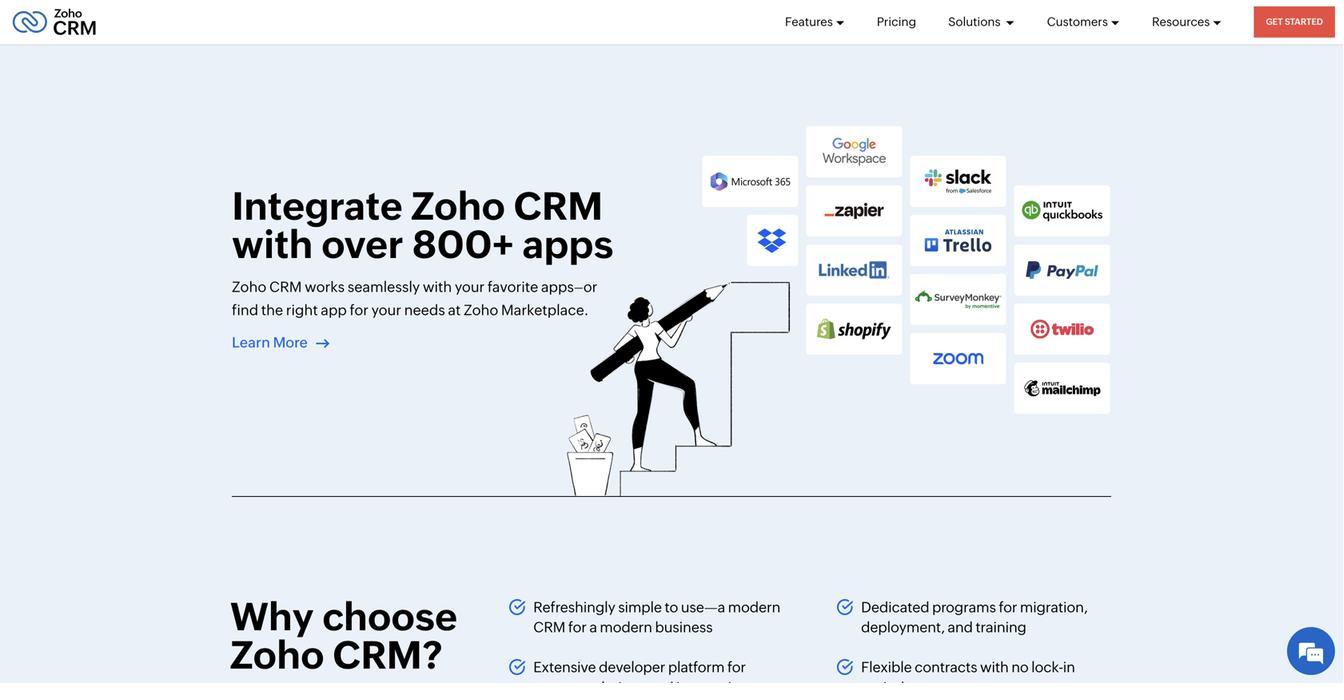 Task type: vqa. For each thing, say whether or not it's contained in the screenshot.
"text field"
no



Task type: locate. For each thing, give the bounding box(es) containing it.
get started
[[1267, 17, 1324, 27]]

and inside extensive developer platform for custom solutions and integrations
[[649, 680, 674, 684]]

with up needs
[[423, 279, 452, 296]]

zoho
[[411, 185, 506, 229], [232, 279, 267, 296], [464, 302, 499, 319], [230, 634, 325, 678]]

for inside dedicated programs for migration, deployment, and training
[[999, 600, 1018, 616]]

0 horizontal spatial with
[[232, 223, 313, 267]]

for up training
[[999, 600, 1018, 616]]

for inside zoho crm works seamlessly with your favorite apps–or find the right app for your needs at zoho marketplace.
[[350, 302, 369, 319]]

integrate
[[232, 185, 403, 229]]

and down programs
[[948, 620, 973, 636]]

0 vertical spatial crm
[[514, 185, 603, 229]]

0 horizontal spatial and
[[649, 680, 674, 684]]

1 vertical spatial with
[[423, 279, 452, 296]]

1 horizontal spatial modern
[[728, 600, 781, 616]]

the
[[261, 302, 283, 319]]

for right the app
[[350, 302, 369, 319]]

0 vertical spatial and
[[948, 620, 973, 636]]

customers
[[1048, 15, 1109, 29]]

developer
[[599, 660, 666, 676]]

with left the no
[[981, 660, 1009, 676]]

learn more
[[232, 335, 311, 351]]

why choose zoho crm?
[[230, 595, 458, 678]]

1 vertical spatial modern
[[600, 620, 653, 636]]

1 vertical spatial your
[[372, 302, 402, 319]]

modern right use—a
[[728, 600, 781, 616]]

apps–or
[[541, 279, 598, 296]]

2 vertical spatial crm
[[534, 620, 566, 636]]

modern
[[728, 600, 781, 616], [600, 620, 653, 636]]

needs
[[404, 302, 445, 319]]

dedicated
[[862, 600, 930, 616]]

with
[[232, 223, 313, 267], [423, 279, 452, 296], [981, 660, 1009, 676]]

2 horizontal spatial with
[[981, 660, 1009, 676]]

simple
[[618, 600, 662, 616]]

favorite
[[488, 279, 539, 296]]

modern down simple
[[600, 620, 653, 636]]

for up integrations
[[728, 660, 746, 676]]

1 horizontal spatial your
[[455, 279, 485, 296]]

get started link
[[1255, 6, 1336, 38]]

your up the at at top left
[[455, 279, 485, 296]]

your
[[455, 279, 485, 296], [372, 302, 402, 319]]

solutions
[[949, 15, 1004, 29]]

1 horizontal spatial with
[[423, 279, 452, 296]]

canvas builder image
[[0, 0, 254, 22]]

0 vertical spatial modern
[[728, 600, 781, 616]]

solutions link
[[949, 0, 1016, 44]]

and down developer
[[649, 680, 674, 684]]

2 vertical spatial with
[[981, 660, 1009, 676]]

your down seamlessly
[[372, 302, 402, 319]]

a
[[590, 620, 597, 636]]

resources
[[1153, 15, 1211, 29]]

zoho crm works seamlessly with your favorite apps–or find the right app for your needs at zoho marketplace.
[[232, 279, 598, 319]]

over
[[322, 223, 404, 267]]

for left a
[[569, 620, 587, 636]]

flexible contracts with no lock-in periods
[[862, 660, 1076, 684]]

1 horizontal spatial and
[[948, 620, 973, 636]]

crm
[[514, 185, 603, 229], [270, 279, 302, 296], [534, 620, 566, 636]]

1 vertical spatial crm
[[270, 279, 302, 296]]

crm software image
[[562, 282, 791, 498]]

+
[[493, 223, 514, 267]]

in
[[1064, 660, 1076, 676]]

with inside flexible contracts with no lock-in periods
[[981, 660, 1009, 676]]

programs
[[933, 600, 997, 616]]

lock-
[[1032, 660, 1064, 676]]

for
[[350, 302, 369, 319], [999, 600, 1018, 616], [569, 620, 587, 636], [728, 660, 746, 676]]

integrations
[[677, 680, 756, 684]]

contracts
[[915, 660, 978, 676]]

platform
[[668, 660, 725, 676]]

features link
[[786, 0, 845, 44]]

crm integrations - crm marketplace image
[[703, 126, 1111, 414]]

800
[[412, 223, 493, 267]]

apps
[[523, 223, 614, 267]]

and inside dedicated programs for migration, deployment, and training
[[948, 620, 973, 636]]

crm inside integrate zoho crm with over 800 + apps
[[514, 185, 603, 229]]

and
[[948, 620, 973, 636], [649, 680, 674, 684]]

with inside integrate zoho crm with over 800 + apps
[[232, 223, 313, 267]]

crm inside refreshingly simple to use—a modern crm for a modern business
[[534, 620, 566, 636]]

works
[[305, 279, 345, 296]]

with up the
[[232, 223, 313, 267]]

0 vertical spatial your
[[455, 279, 485, 296]]

0 vertical spatial with
[[232, 223, 313, 267]]

1 vertical spatial and
[[649, 680, 674, 684]]



Task type: describe. For each thing, give the bounding box(es) containing it.
right
[[286, 302, 318, 319]]

pricing
[[877, 15, 917, 29]]

extensive developer platform for custom solutions and integrations
[[534, 660, 756, 684]]

use—a
[[681, 600, 726, 616]]

developer platform image
[[294, 0, 1052, 22]]

marketplace.
[[501, 302, 589, 319]]

learn
[[232, 335, 270, 351]]

dedicated programs for migration, deployment, and training
[[862, 600, 1088, 636]]

0 horizontal spatial your
[[372, 302, 402, 319]]

pricing link
[[877, 0, 917, 44]]

with inside zoho crm works seamlessly with your favorite apps–or find the right app for your needs at zoho marketplace.
[[423, 279, 452, 296]]

why
[[230, 595, 314, 639]]

business
[[655, 620, 713, 636]]

more
[[273, 335, 308, 351]]

choose
[[323, 595, 458, 639]]

0 horizontal spatial modern
[[600, 620, 653, 636]]

find
[[232, 302, 259, 319]]

refreshingly
[[534, 600, 616, 616]]

solutions
[[586, 680, 646, 684]]

training
[[976, 620, 1027, 636]]

deployment,
[[862, 620, 945, 636]]

crm?
[[333, 634, 443, 678]]

started
[[1286, 17, 1324, 27]]

extensive
[[534, 660, 596, 676]]

for inside refreshingly simple to use—a modern crm for a modern business
[[569, 620, 587, 636]]

resources link
[[1153, 0, 1223, 44]]

refreshingly simple to use—a modern crm for a modern business
[[534, 600, 781, 636]]

custom
[[534, 680, 584, 684]]

to
[[665, 600, 679, 616]]

flexible
[[862, 660, 912, 676]]

zoho inside integrate zoho crm with over 800 + apps
[[411, 185, 506, 229]]

learn more link
[[232, 322, 328, 351]]

at
[[448, 302, 461, 319]]

migration,
[[1021, 600, 1088, 616]]

features
[[786, 15, 833, 29]]

crm inside zoho crm works seamlessly with your favorite apps–or find the right app for your needs at zoho marketplace.
[[270, 279, 302, 296]]

no
[[1012, 660, 1029, 676]]

for inside extensive developer platform for custom solutions and integrations
[[728, 660, 746, 676]]

integrate zoho crm with over 800 + apps
[[232, 185, 614, 267]]

seamlessly
[[348, 279, 420, 296]]

get
[[1267, 17, 1284, 27]]

periods
[[862, 680, 912, 684]]

app
[[321, 302, 347, 319]]

zoho crm logo image
[[12, 4, 97, 40]]

zoho inside the why choose zoho crm?
[[230, 634, 325, 678]]



